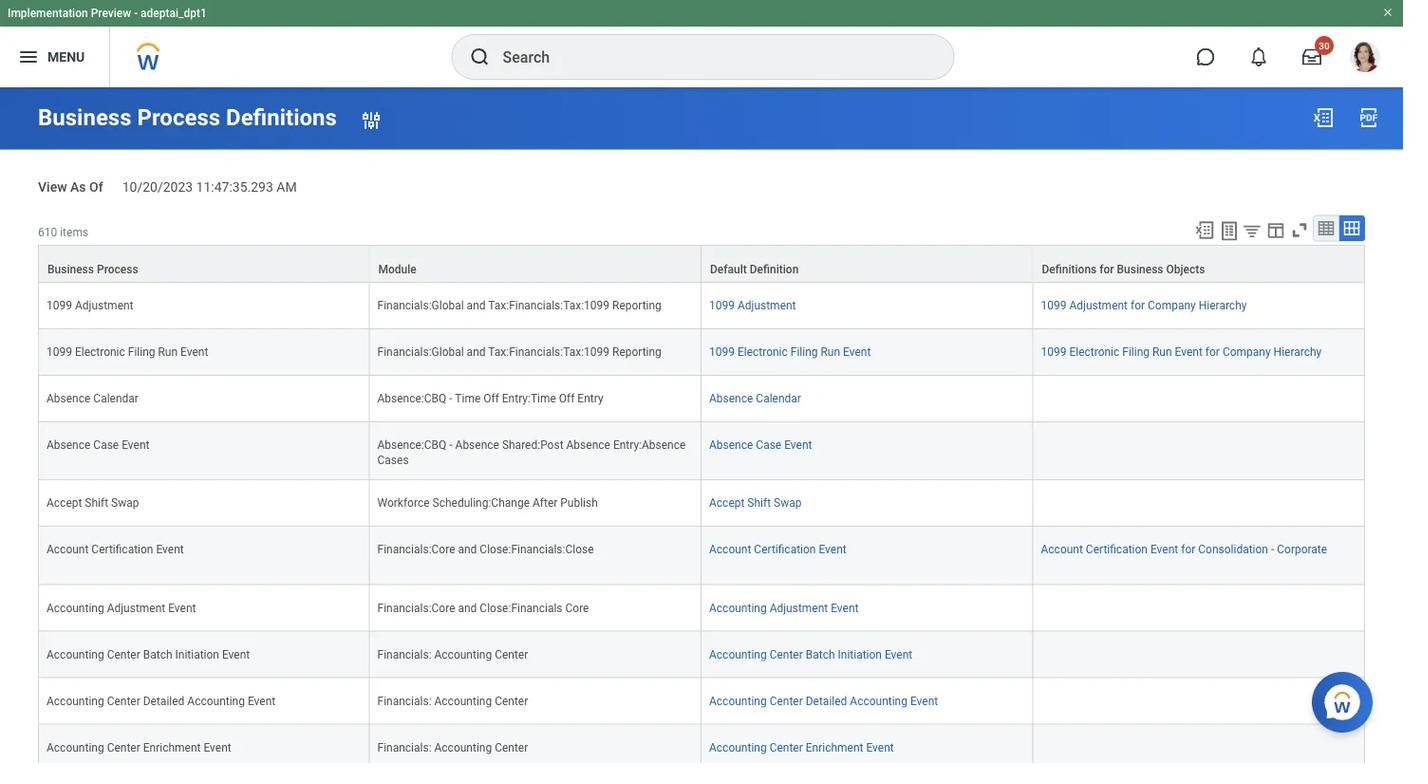 Task type: locate. For each thing, give the bounding box(es) containing it.
for up 1099 adjustment for company hierarchy link
[[1100, 262, 1114, 276]]

adjustment for 1099 adjustment element
[[75, 298, 133, 312]]

2 run from the left
[[821, 345, 840, 358]]

initiation up accounting center detailed accounting event element
[[175, 647, 219, 661]]

batch up accounting center detailed accounting event element
[[143, 647, 172, 661]]

1 horizontal spatial certification
[[754, 543, 816, 556]]

enrichment for accounting center enrichment event link
[[806, 741, 863, 754]]

expand table image
[[1342, 219, 1361, 238]]

1 horizontal spatial absence calendar
[[709, 391, 801, 405]]

1 horizontal spatial batch
[[806, 647, 835, 661]]

3 filing from the left
[[1122, 345, 1150, 358]]

financials:global and tax:financials:tax:1099 reporting element
[[377, 295, 662, 312], [377, 341, 662, 358]]

1 financials: accounting center element from the top
[[377, 644, 528, 661]]

1 absence:cbq from the top
[[377, 391, 446, 405]]

2 financials: accounting center from the top
[[377, 694, 528, 707]]

adjustment down definitions for business objects at the top of page
[[1069, 298, 1128, 312]]

enrichment inside 'element'
[[143, 741, 201, 754]]

1 vertical spatial financials:global
[[377, 345, 464, 358]]

1 swap from the left
[[111, 496, 139, 509]]

1 horizontal spatial company
[[1223, 345, 1271, 358]]

610
[[38, 225, 57, 239]]

0 horizontal spatial off
[[483, 391, 499, 405]]

1 vertical spatial financials: accounting center
[[377, 694, 528, 707]]

accept for accept shift swap element
[[47, 496, 82, 509]]

1 horizontal spatial shift
[[748, 496, 771, 509]]

absence calendar for the absence calendar link
[[709, 391, 801, 405]]

accept shift swap up account certification event element
[[47, 496, 139, 509]]

2 accounting center detailed accounting event from the left
[[709, 694, 938, 707]]

batch up 'accounting center detailed accounting event' link
[[806, 647, 835, 661]]

1 shift from the left
[[85, 496, 108, 509]]

calendar up the absence case event link
[[756, 391, 801, 405]]

- left corporate
[[1271, 543, 1274, 556]]

2 horizontal spatial account
[[1041, 543, 1083, 556]]

calendar for absence calendar element
[[93, 391, 139, 405]]

0 horizontal spatial definitions
[[226, 104, 337, 131]]

0 horizontal spatial initiation
[[175, 647, 219, 661]]

financials:
[[377, 647, 432, 661], [377, 694, 432, 707], [377, 741, 432, 754]]

0 horizontal spatial detailed
[[143, 694, 185, 707]]

accounting center enrichment event
[[47, 741, 231, 754], [709, 741, 894, 754]]

absence:cbq - absence shared:post absence entry:absence cases element
[[377, 434, 686, 467]]

detailed down accounting center batch initiation event link
[[806, 694, 847, 707]]

0 horizontal spatial 1099 electronic filing run event
[[47, 345, 208, 358]]

cell
[[1033, 375, 1365, 422], [1033, 480, 1365, 527], [1033, 585, 1365, 631], [1033, 631, 1365, 678]]

adjustment up accounting center batch initiation event link
[[770, 601, 828, 614]]

1 vertical spatial financials:core
[[377, 601, 455, 614]]

2 accept from the left
[[709, 496, 745, 509]]

definitions up am
[[226, 104, 337, 131]]

4 cell from the top
[[1033, 631, 1365, 678]]

0 horizontal spatial account
[[47, 543, 89, 556]]

center for 'accounting center detailed accounting event' link
[[770, 694, 803, 707]]

0 vertical spatial financials:
[[377, 647, 432, 661]]

accept for accept shift swap link
[[709, 496, 745, 509]]

preview
[[91, 7, 131, 20]]

absence:cbq up cases
[[377, 438, 446, 451]]

business down menu
[[38, 104, 132, 131]]

1 cell from the top
[[1033, 375, 1365, 422]]

9 row from the top
[[38, 631, 1365, 678]]

financials:global and tax:financials:tax:1099 reporting element up entry:time
[[377, 341, 662, 358]]

entry:time
[[502, 391, 556, 405]]

menu
[[47, 49, 85, 65]]

filing
[[128, 345, 155, 358], [791, 345, 818, 358], [1122, 345, 1150, 358]]

financials:global up time
[[377, 345, 464, 358]]

2 financials:global from the top
[[377, 345, 464, 358]]

shift for accept shift swap element
[[85, 496, 108, 509]]

electronic for 1099 electronic filing run event for company hierarchy link
[[1069, 345, 1120, 358]]

1 initiation from the left
[[175, 647, 219, 661]]

calendar up absence case event element
[[93, 391, 139, 405]]

0 horizontal spatial accounting center batch initiation event
[[47, 647, 250, 661]]

center inside 'element'
[[107, 741, 140, 754]]

enrichment down accounting center detailed accounting event element
[[143, 741, 201, 754]]

entry:absence
[[613, 438, 686, 451]]

1099 adjustment down default definition
[[709, 298, 796, 312]]

absence:cbq - absence shared:post absence entry:absence cases
[[377, 438, 686, 467]]

workforce
[[377, 496, 430, 509]]

1 horizontal spatial definitions
[[1042, 262, 1097, 276]]

1099 electronic filing run event
[[47, 345, 208, 358], [709, 345, 871, 358]]

financials: for accounting center batch initiation event
[[377, 647, 432, 661]]

accounting center batch initiation event up accounting center detailed accounting event element
[[47, 647, 250, 661]]

filing down 1099 adjustment for company hierarchy
[[1122, 345, 1150, 358]]

2 row from the top
[[38, 282, 1365, 329]]

scheduling:change
[[432, 496, 530, 509]]

accounting center detailed accounting event for 'accounting center detailed accounting event' link
[[709, 694, 938, 707]]

company
[[1148, 298, 1196, 312], [1223, 345, 1271, 358]]

financials: accounting center element
[[377, 644, 528, 661], [377, 690, 528, 707], [377, 737, 528, 754]]

0 horizontal spatial company
[[1148, 298, 1196, 312]]

2 batch from the left
[[806, 647, 835, 661]]

1 accept shift swap from the left
[[47, 496, 139, 509]]

1099 inside 1099 adjustment element
[[47, 298, 72, 312]]

business down items at top left
[[47, 262, 94, 276]]

electronic up the absence calendar link
[[738, 345, 788, 358]]

absence case event for the absence case event link
[[709, 438, 812, 451]]

1 horizontal spatial swap
[[774, 496, 802, 509]]

0 horizontal spatial shift
[[85, 496, 108, 509]]

0 horizontal spatial 1099 adjustment
[[47, 298, 133, 312]]

account certification event
[[47, 543, 184, 556], [709, 543, 847, 556]]

financials:core down financials:core and close:financials:close
[[377, 601, 455, 614]]

0 horizontal spatial accounting center enrichment event
[[47, 741, 231, 754]]

2 accept shift swap from the left
[[709, 496, 802, 509]]

center for accounting center batch initiation event link
[[770, 647, 803, 661]]

2 account certification event from the left
[[709, 543, 847, 556]]

accept shift swap for accept shift swap element
[[47, 496, 139, 509]]

accounting center batch initiation event for accounting center batch initiation event link
[[709, 647, 913, 661]]

3 electronic from the left
[[1069, 345, 1120, 358]]

2 shift from the left
[[748, 496, 771, 509]]

1 horizontal spatial account
[[709, 543, 751, 556]]

0 vertical spatial financials:global
[[377, 298, 464, 312]]

swap for accept shift swap link
[[774, 496, 802, 509]]

financials:core and close:financials:close element
[[377, 539, 594, 556]]

absence for absence case event element
[[47, 438, 91, 451]]

0 vertical spatial absence:cbq
[[377, 391, 446, 405]]

1099 adjustment down business process
[[47, 298, 133, 312]]

menu banner
[[0, 0, 1403, 87]]

0 vertical spatial process
[[137, 104, 220, 131]]

1 filing from the left
[[128, 345, 155, 358]]

absence:cbq for absence:cbq - time off entry:time off entry
[[377, 391, 446, 405]]

absence case event
[[47, 438, 150, 451], [709, 438, 812, 451]]

1 horizontal spatial 1099 adjustment
[[709, 298, 796, 312]]

absence for the absence calendar link
[[709, 391, 753, 405]]

2 1099 adjustment from the left
[[709, 298, 796, 312]]

1 horizontal spatial accounting center batch initiation event
[[709, 647, 913, 661]]

1099 inside 1099 adjustment for company hierarchy link
[[1041, 298, 1067, 312]]

electronic up absence calendar element
[[75, 345, 125, 358]]

off left entry
[[559, 391, 575, 405]]

610 items
[[38, 225, 88, 239]]

1 horizontal spatial enrichment
[[806, 741, 863, 754]]

1 detailed from the left
[[143, 694, 185, 707]]

process inside popup button
[[97, 262, 138, 276]]

row containing absence case event
[[38, 422, 1365, 480]]

0 vertical spatial financials: accounting center
[[377, 647, 528, 661]]

1 horizontal spatial accounting center detailed accounting event
[[709, 694, 938, 707]]

accounting center detailed accounting event up accounting center enrichment event link
[[709, 694, 938, 707]]

financials:global and tax:financials:tax:1099 reporting down module column header at top
[[377, 298, 662, 312]]

1 absence case event from the left
[[47, 438, 150, 451]]

- right preview
[[134, 7, 138, 20]]

financials:core down "workforce"
[[377, 543, 455, 556]]

accounting center detailed accounting event
[[47, 694, 276, 707], [709, 694, 938, 707]]

absence case event down the absence calendar link
[[709, 438, 812, 451]]

shift up account certification event element
[[85, 496, 108, 509]]

2 account from the left
[[709, 543, 751, 556]]

1 financials: accounting center from the top
[[377, 647, 528, 661]]

adjustment up accounting center batch initiation event element
[[107, 601, 165, 614]]

1 calendar from the left
[[93, 391, 139, 405]]

1099 for 1099 electronic filing run event link
[[709, 345, 735, 358]]

financials:core and close:financials core
[[377, 601, 589, 614]]

toolbar
[[1186, 215, 1365, 244]]

0 horizontal spatial run
[[158, 345, 178, 358]]

filing up the absence calendar link
[[791, 345, 818, 358]]

hierarchy
[[1199, 298, 1247, 312], [1274, 345, 1322, 358]]

1 vertical spatial financials:
[[377, 694, 432, 707]]

event
[[180, 345, 208, 358], [843, 345, 871, 358], [1175, 345, 1203, 358], [122, 438, 150, 451], [784, 438, 812, 451], [156, 543, 184, 556], [819, 543, 847, 556], [1151, 543, 1178, 556], [168, 601, 196, 614], [831, 601, 859, 614], [222, 647, 250, 661], [885, 647, 913, 661], [248, 694, 276, 707], [910, 694, 938, 707], [204, 741, 231, 754], [866, 741, 894, 754]]

2 reporting from the top
[[612, 345, 662, 358]]

menu button
[[0, 27, 109, 87]]

electronic
[[75, 345, 125, 358], [738, 345, 788, 358], [1069, 345, 1120, 358]]

0 horizontal spatial calendar
[[93, 391, 139, 405]]

absence calendar
[[47, 391, 139, 405], [709, 391, 801, 405]]

1 vertical spatial financials:global and tax:financials:tax:1099 reporting element
[[377, 341, 662, 358]]

absence calendar up the absence case event link
[[709, 391, 801, 405]]

process for business process
[[97, 262, 138, 276]]

Search Workday  search field
[[503, 36, 915, 78]]

1 accounting center batch initiation event from the left
[[47, 647, 250, 661]]

1099 electronic filing run event for 1099 electronic filing run event element
[[47, 345, 208, 358]]

0 horizontal spatial accounting adjustment event
[[47, 601, 196, 614]]

2 vertical spatial financials: accounting center
[[377, 741, 528, 754]]

1 financials:global and tax:financials:tax:1099 reporting from the top
[[377, 298, 662, 312]]

1 horizontal spatial 1099 electronic filing run event
[[709, 345, 871, 358]]

accounting center detailed accounting event link
[[709, 690, 938, 707]]

1 vertical spatial financials: accounting center element
[[377, 690, 528, 707]]

certification inside 'link'
[[1086, 543, 1148, 556]]

1 horizontal spatial accounting adjustment event
[[709, 601, 859, 614]]

enrichment down 'accounting center detailed accounting event' link
[[806, 741, 863, 754]]

11 row from the top
[[38, 724, 1365, 763]]

financials:global and tax:financials:tax:1099 reporting
[[377, 298, 662, 312], [377, 345, 662, 358]]

1 certification from the left
[[91, 543, 153, 556]]

publish
[[560, 496, 598, 509]]

case for the absence case event link
[[756, 438, 782, 451]]

1 horizontal spatial hierarchy
[[1274, 345, 1322, 358]]

adjustment inside 'element'
[[107, 601, 165, 614]]

0 horizontal spatial electronic
[[75, 345, 125, 358]]

1099 inside '1099 adjustment' link
[[709, 298, 735, 312]]

run for 1099 electronic filing run event link
[[821, 345, 840, 358]]

definitions
[[226, 104, 337, 131], [1042, 262, 1097, 276]]

1 financials: from the top
[[377, 647, 432, 661]]

financials:global down the module
[[377, 298, 464, 312]]

4 row from the top
[[38, 375, 1365, 422]]

row
[[38, 244, 1365, 283], [38, 282, 1365, 329], [38, 329, 1365, 375], [38, 375, 1365, 422], [38, 422, 1365, 480], [38, 480, 1365, 527], [38, 527, 1365, 585], [38, 585, 1365, 631], [38, 631, 1365, 678], [38, 678, 1365, 724], [38, 724, 1365, 763]]

2 initiation from the left
[[838, 647, 882, 661]]

1099 for 1099 electronic filing run event element
[[47, 345, 72, 358]]

accounting adjustment event
[[47, 601, 196, 614], [709, 601, 859, 614]]

1 horizontal spatial calendar
[[756, 391, 801, 405]]

row containing accounting center enrichment event
[[38, 724, 1365, 763]]

adjustment for '1099 adjustment' link at the top right
[[738, 298, 796, 312]]

2 calendar from the left
[[756, 391, 801, 405]]

financials:global and tax:financials:tax:1099 reporting up entry:time
[[377, 345, 662, 358]]

1 accounting center enrichment event from the left
[[47, 741, 231, 754]]

0 vertical spatial financials:global and tax:financials:tax:1099 reporting element
[[377, 295, 662, 312]]

1 horizontal spatial filing
[[791, 345, 818, 358]]

0 horizontal spatial hierarchy
[[1199, 298, 1247, 312]]

1 accept from the left
[[47, 496, 82, 509]]

account
[[47, 543, 89, 556], [709, 543, 751, 556], [1041, 543, 1083, 556]]

1 batch from the left
[[143, 647, 172, 661]]

financials:global and tax:financials:tax:1099 reporting for second financials:global and tax:financials:tax:1099 reporting element from the top
[[377, 345, 662, 358]]

and inside the financials:core and close:financials:close element
[[458, 543, 477, 556]]

1 accounting adjustment event from the left
[[47, 601, 196, 614]]

initiation for accounting center batch initiation event element
[[175, 647, 219, 661]]

tax:financials:tax:1099 down module column header at top
[[488, 298, 610, 312]]

3 financials: from the top
[[377, 741, 432, 754]]

2 horizontal spatial filing
[[1122, 345, 1150, 358]]

1 vertical spatial financials:global and tax:financials:tax:1099 reporting
[[377, 345, 662, 358]]

2 filing from the left
[[791, 345, 818, 358]]

accounting adjustment event up accounting center batch initiation event link
[[709, 601, 859, 614]]

0 horizontal spatial certification
[[91, 543, 153, 556]]

1 1099 adjustment from the left
[[47, 298, 133, 312]]

cell for event
[[1033, 585, 1365, 631]]

as
[[70, 179, 86, 195]]

0 horizontal spatial absence calendar
[[47, 391, 139, 405]]

1 vertical spatial process
[[97, 262, 138, 276]]

account for account certification event link
[[709, 543, 751, 556]]

5 row from the top
[[38, 422, 1365, 480]]

accounting center enrichment event link
[[709, 737, 894, 754]]

1099 inside 1099 electronic filing run event for company hierarchy link
[[1041, 345, 1067, 358]]

accounting center batch initiation event up 'accounting center detailed accounting event' link
[[709, 647, 913, 661]]

0 horizontal spatial absence case event
[[47, 438, 150, 451]]

adjustment for accounting adjustment event link
[[770, 601, 828, 614]]

accounting adjustment event for accounting adjustment event 'element'
[[47, 601, 196, 614]]

1 horizontal spatial accept
[[709, 496, 745, 509]]

tax:financials:tax:1099 up entry:time
[[488, 345, 610, 358]]

1 account from the left
[[47, 543, 89, 556]]

financials:global and tax:financials:tax:1099 reporting for second financials:global and tax:financials:tax:1099 reporting element from the bottom
[[377, 298, 662, 312]]

0 horizontal spatial account certification event
[[47, 543, 184, 556]]

2 horizontal spatial certification
[[1086, 543, 1148, 556]]

and down scheduling:change
[[458, 543, 477, 556]]

for
[[1100, 262, 1114, 276], [1131, 298, 1145, 312], [1206, 345, 1220, 358], [1181, 543, 1196, 556]]

change selection image
[[360, 109, 382, 132]]

financials:global and tax:financials:tax:1099 reporting element down module column header at top
[[377, 295, 662, 312]]

- inside "absence:cbq - absence shared:post absence entry:absence cases"
[[449, 438, 452, 451]]

0 vertical spatial financials: accounting center element
[[377, 644, 528, 661]]

initiation
[[175, 647, 219, 661], [838, 647, 882, 661]]

1 case from the left
[[93, 438, 119, 451]]

am
[[277, 179, 297, 195]]

2 electronic from the left
[[738, 345, 788, 358]]

2 financials:core from the top
[[377, 601, 455, 614]]

1099
[[47, 298, 72, 312], [709, 298, 735, 312], [1041, 298, 1067, 312], [47, 345, 72, 358], [709, 345, 735, 358], [1041, 345, 1067, 358]]

1099 for 1099 adjustment element
[[47, 298, 72, 312]]

accounting center enrichment event down 'accounting center detailed accounting event' link
[[709, 741, 894, 754]]

1099 electronic filing run event link
[[709, 341, 871, 358]]

financials:global
[[377, 298, 464, 312], [377, 345, 464, 358]]

account certification event for consolidation - corporate link
[[1041, 539, 1327, 556]]

row containing 1099 electronic filing run event
[[38, 329, 1365, 375]]

1 horizontal spatial accounting center enrichment event
[[709, 741, 894, 754]]

notifications large image
[[1249, 47, 1268, 66]]

3 certification from the left
[[1086, 543, 1148, 556]]

export to excel image
[[1194, 220, 1215, 240]]

accounting center detailed accounting event up accounting center enrichment event 'element' at the bottom left of the page
[[47, 694, 276, 707]]

1 1099 electronic filing run event from the left
[[47, 345, 208, 358]]

1 financials:global from the top
[[377, 298, 464, 312]]

absence for the absence case event link
[[709, 438, 753, 451]]

swap
[[111, 496, 139, 509], [774, 496, 802, 509]]

0 horizontal spatial batch
[[143, 647, 172, 661]]

reporting
[[612, 298, 662, 312], [612, 345, 662, 358]]

case down absence calendar element
[[93, 438, 119, 451]]

electronic down 1099 adjustment for company hierarchy
[[1069, 345, 1120, 358]]

electronic for 1099 electronic filing run event link
[[738, 345, 788, 358]]

2 financials: accounting center element from the top
[[377, 690, 528, 707]]

business process button
[[39, 245, 369, 281]]

2 financials: from the top
[[377, 694, 432, 707]]

batch
[[143, 647, 172, 661], [806, 647, 835, 661]]

accounting center batch initiation event
[[47, 647, 250, 661], [709, 647, 913, 661]]

cell for batch
[[1033, 631, 1365, 678]]

- left time
[[449, 391, 452, 405]]

1 horizontal spatial case
[[756, 438, 782, 451]]

2 horizontal spatial run
[[1153, 345, 1172, 358]]

0 vertical spatial tax:financials:tax:1099
[[488, 298, 610, 312]]

1 vertical spatial tax:financials:tax:1099
[[488, 345, 610, 358]]

2 enrichment from the left
[[806, 741, 863, 754]]

certification for account certification event link
[[754, 543, 816, 556]]

1 absence calendar from the left
[[47, 391, 139, 405]]

absence down the absence calendar link
[[709, 438, 753, 451]]

financials:core for financials:core and close:financials core
[[377, 601, 455, 614]]

account certification event down accept shift swap element
[[47, 543, 184, 556]]

1099 for 1099 adjustment for company hierarchy link
[[1041, 298, 1067, 312]]

case
[[93, 438, 119, 451], [756, 438, 782, 451]]

2 1099 electronic filing run event from the left
[[709, 345, 871, 358]]

1 vertical spatial reporting
[[612, 345, 662, 358]]

process
[[137, 104, 220, 131], [97, 262, 138, 276]]

7 row from the top
[[38, 527, 1365, 585]]

1 run from the left
[[158, 345, 178, 358]]

swap up account certification event element
[[111, 496, 139, 509]]

absence:cbq inside "absence:cbq - absence shared:post absence entry:absence cases"
[[377, 438, 446, 451]]

1 horizontal spatial electronic
[[738, 345, 788, 358]]

1099 electronic filing run event up the absence calendar link
[[709, 345, 871, 358]]

1 account certification event from the left
[[47, 543, 184, 556]]

1099 inside 1099 electronic filing run event element
[[47, 345, 72, 358]]

export to excel image
[[1312, 106, 1335, 129]]

1099 adjustment
[[47, 298, 133, 312], [709, 298, 796, 312]]

inbox large image
[[1303, 47, 1322, 66]]

accounting adjustment event up accounting center batch initiation event element
[[47, 601, 196, 614]]

1 accounting center detailed accounting event from the left
[[47, 694, 276, 707]]

0 horizontal spatial accounting center detailed accounting event
[[47, 694, 276, 707]]

1 vertical spatial company
[[1223, 345, 1271, 358]]

adjustment down business process
[[75, 298, 133, 312]]

0 horizontal spatial accept shift swap
[[47, 496, 139, 509]]

account inside 'link'
[[1041, 543, 1083, 556]]

accept shift swap up account certification event link
[[709, 496, 802, 509]]

1 horizontal spatial accept shift swap
[[709, 496, 802, 509]]

calendar for the absence calendar link
[[756, 391, 801, 405]]

adeptai_dpt1
[[141, 7, 207, 20]]

module button
[[370, 245, 701, 281]]

1 vertical spatial definitions
[[1042, 262, 1097, 276]]

absence up absence case event element
[[47, 391, 91, 405]]

1 horizontal spatial initiation
[[838, 647, 882, 661]]

1 horizontal spatial absence case event
[[709, 438, 812, 451]]

absence down absence calendar element
[[47, 438, 91, 451]]

absence:cbq left time
[[377, 391, 446, 405]]

3 run from the left
[[1153, 345, 1172, 358]]

2 accounting adjustment event from the left
[[709, 601, 859, 614]]

0 horizontal spatial enrichment
[[143, 741, 201, 754]]

0 horizontal spatial filing
[[128, 345, 155, 358]]

2 certification from the left
[[754, 543, 816, 556]]

for left consolidation
[[1181, 543, 1196, 556]]

30 button
[[1291, 36, 1334, 78]]

absence case event down absence calendar element
[[47, 438, 150, 451]]

2 detailed from the left
[[806, 694, 847, 707]]

0 vertical spatial financials:global and tax:financials:tax:1099 reporting
[[377, 298, 662, 312]]

1 enrichment from the left
[[143, 741, 201, 754]]

tax:financials:tax:1099
[[488, 298, 610, 312], [488, 345, 610, 358]]

financials:core and close:financials core element
[[377, 597, 589, 614]]

process up 1099 adjustment element
[[97, 262, 138, 276]]

1 financials:core from the top
[[377, 543, 455, 556]]

swap up account certification event link
[[774, 496, 802, 509]]

definitions up 1099 adjustment for company hierarchy link
[[1042, 262, 1097, 276]]

accounting center enrichment event down accounting center detailed accounting event element
[[47, 741, 231, 754]]

absence:cbq
[[377, 391, 446, 405], [377, 438, 446, 451]]

absence
[[47, 391, 91, 405], [709, 391, 753, 405], [47, 438, 91, 451], [455, 438, 499, 451], [566, 438, 610, 451], [709, 438, 753, 451]]

0 horizontal spatial swap
[[111, 496, 139, 509]]

shift up account certification event link
[[748, 496, 771, 509]]

shift for accept shift swap link
[[748, 496, 771, 509]]

definitions inside popup button
[[1042, 262, 1097, 276]]

filing up absence calendar element
[[128, 345, 155, 358]]

run
[[158, 345, 178, 358], [821, 345, 840, 358], [1153, 345, 1172, 358]]

and inside financials:core and close:financials core element
[[458, 601, 477, 614]]

row containing absence calendar
[[38, 375, 1365, 422]]

batch for accounting center batch initiation event element
[[143, 647, 172, 661]]

2 absence:cbq from the top
[[377, 438, 446, 451]]

and
[[467, 298, 486, 312], [467, 345, 486, 358], [458, 543, 477, 556], [458, 601, 477, 614]]

definitions for business objects button
[[1033, 245, 1364, 281]]

1099 inside 1099 electronic filing run event link
[[709, 345, 735, 358]]

and up absence:cbq - time off entry:time off entry element
[[467, 345, 486, 358]]

row containing account certification event
[[38, 527, 1365, 585]]

enrichment for accounting center enrichment event 'element' at the bottom left of the page
[[143, 741, 201, 754]]

filing for 1099 electronic filing run event for company hierarchy link
[[1122, 345, 1150, 358]]

1099 adjustment for 1099 adjustment element
[[47, 298, 133, 312]]

calendar
[[93, 391, 139, 405], [756, 391, 801, 405]]

account certification event down accept shift swap link
[[709, 543, 847, 556]]

3 cell from the top
[[1033, 585, 1365, 631]]

0 vertical spatial company
[[1148, 298, 1196, 312]]

2 swap from the left
[[774, 496, 802, 509]]

10/20/2023
[[122, 179, 193, 195]]

absence calendar up absence case event element
[[47, 391, 139, 405]]

0 horizontal spatial case
[[93, 438, 119, 451]]

2 horizontal spatial electronic
[[1069, 345, 1120, 358]]

accounting
[[47, 601, 104, 614], [709, 601, 767, 614], [47, 647, 104, 661], [434, 647, 492, 661], [709, 647, 767, 661], [47, 694, 104, 707], [187, 694, 245, 707], [434, 694, 492, 707], [709, 694, 767, 707], [850, 694, 908, 707], [47, 741, 104, 754], [434, 741, 492, 754], [709, 741, 767, 754]]

1 horizontal spatial run
[[821, 345, 840, 358]]

accounting center detailed accounting event for accounting center detailed accounting event element
[[47, 694, 276, 707]]

accounting adjustment event link
[[709, 597, 859, 614]]

1099 electronic filing run event for company hierarchy link
[[1041, 341, 1322, 358]]

adjustment for 1099 adjustment for company hierarchy link
[[1069, 298, 1128, 312]]

module
[[378, 262, 417, 276]]

business
[[38, 104, 132, 131], [47, 262, 94, 276], [1117, 262, 1163, 276]]

absence up the absence case event link
[[709, 391, 753, 405]]

10/20/2023 11:47:35.293 am
[[122, 179, 297, 195]]

accounting center enrichment event for accounting center enrichment event link
[[709, 741, 894, 754]]

0 vertical spatial financials:core
[[377, 543, 455, 556]]

account certification event for account certification event element
[[47, 543, 184, 556]]

1099 adjustment element
[[47, 295, 133, 312]]

2 accounting center enrichment event from the left
[[709, 741, 894, 754]]

2 cell from the top
[[1033, 480, 1365, 527]]

center
[[107, 647, 140, 661], [495, 647, 528, 661], [770, 647, 803, 661], [107, 694, 140, 707], [495, 694, 528, 707], [770, 694, 803, 707], [107, 741, 140, 754], [495, 741, 528, 754], [770, 741, 803, 754]]

accept shift swap
[[47, 496, 139, 509], [709, 496, 802, 509]]

detailed down accounting center batch initiation event element
[[143, 694, 185, 707]]

export to worksheets image
[[1218, 220, 1241, 242]]

case down the absence calendar link
[[756, 438, 782, 451]]

1 horizontal spatial detailed
[[806, 694, 847, 707]]

business process
[[47, 262, 138, 276]]

certification
[[91, 543, 153, 556], [754, 543, 816, 556], [1086, 543, 1148, 556]]

accept
[[47, 496, 82, 509], [709, 496, 745, 509]]

1 financials:global and tax:financials:tax:1099 reporting element from the top
[[377, 295, 662, 312]]

1 electronic from the left
[[75, 345, 125, 358]]

financials: accounting center
[[377, 647, 528, 661], [377, 694, 528, 707], [377, 741, 528, 754]]

accept up account certification event link
[[709, 496, 745, 509]]

2 absence case event from the left
[[709, 438, 812, 451]]

- down absence:cbq - time off entry:time off entry on the left bottom of the page
[[449, 438, 452, 451]]

0 vertical spatial reporting
[[612, 298, 662, 312]]

initiation up 'accounting center detailed accounting event' link
[[838, 647, 882, 661]]

1 reporting from the top
[[612, 298, 662, 312]]

2 financials:global and tax:financials:tax:1099 reporting from the top
[[377, 345, 662, 358]]

adjustment down the definition
[[738, 298, 796, 312]]

1 horizontal spatial off
[[559, 391, 575, 405]]

and left close:financials
[[458, 601, 477, 614]]

accept up account certification event element
[[47, 496, 82, 509]]

financials:core and close:financials:close
[[377, 543, 594, 556]]

2 case from the left
[[756, 438, 782, 451]]

2 vertical spatial financials:
[[377, 741, 432, 754]]

1 row from the top
[[38, 244, 1365, 283]]

default definition
[[710, 262, 799, 276]]

1 horizontal spatial account certification event
[[709, 543, 847, 556]]

3 row from the top
[[38, 329, 1365, 375]]

accounting adjustment event element
[[47, 597, 196, 614]]

2 accounting center batch initiation event from the left
[[709, 647, 913, 661]]

3 account from the left
[[1041, 543, 1083, 556]]

6 row from the top
[[38, 480, 1365, 527]]

1099 electronic filing run event up absence calendar element
[[47, 345, 208, 358]]

8 row from the top
[[38, 585, 1365, 631]]

justify image
[[17, 46, 40, 68]]

1 vertical spatial absence:cbq
[[377, 438, 446, 451]]

shift
[[85, 496, 108, 509], [748, 496, 771, 509]]

2 vertical spatial financials: accounting center element
[[377, 737, 528, 754]]

off right time
[[483, 391, 499, 405]]

accept shift swap link
[[709, 492, 802, 509]]

2 absence calendar from the left
[[709, 391, 801, 405]]

process up view as of element
[[137, 104, 220, 131]]

core
[[565, 601, 589, 614]]

10 row from the top
[[38, 678, 1365, 724]]

0 horizontal spatial accept
[[47, 496, 82, 509]]

absence calendar link
[[709, 388, 801, 405]]



Task type: describe. For each thing, give the bounding box(es) containing it.
run for 1099 electronic filing run event for company hierarchy link
[[1153, 345, 1172, 358]]

accounting adjustment event for accounting adjustment event link
[[709, 601, 859, 614]]

account certification event for consolidation - corporate
[[1041, 543, 1327, 556]]

default
[[710, 262, 747, 276]]

click to view/edit grid preferences image
[[1266, 220, 1286, 240]]

2 financials:global and tax:financials:tax:1099 reporting element from the top
[[377, 341, 662, 358]]

3 financials: accounting center element from the top
[[377, 737, 528, 754]]

accounting center batch initiation event for accounting center batch initiation event element
[[47, 647, 250, 661]]

cell for swap
[[1033, 480, 1365, 527]]

swap for accept shift swap element
[[111, 496, 139, 509]]

1 tax:financials:tax:1099 from the top
[[488, 298, 610, 312]]

- inside absence:cbq - time off entry:time off entry element
[[449, 391, 452, 405]]

11:47:35.293
[[196, 179, 273, 195]]

select to filter grid data image
[[1242, 220, 1263, 240]]

30
[[1319, 40, 1330, 51]]

row containing accounting adjustment event
[[38, 585, 1365, 631]]

implementation
[[8, 7, 88, 20]]

batch for accounting center batch initiation event link
[[806, 647, 835, 661]]

absence case event for absence case event element
[[47, 438, 150, 451]]

initiation for accounting center batch initiation event link
[[838, 647, 882, 661]]

0 vertical spatial hierarchy
[[1199, 298, 1247, 312]]

business for business process definitions
[[38, 104, 132, 131]]

fullscreen image
[[1289, 220, 1310, 240]]

toolbar inside the business process definitions main content
[[1186, 215, 1365, 244]]

detailed for 'accounting center detailed accounting event' link
[[806, 694, 847, 707]]

for down definitions for business objects at the top of page
[[1131, 298, 1145, 312]]

absence down entry
[[566, 438, 610, 451]]

1099 for '1099 adjustment' link at the top right
[[709, 298, 735, 312]]

workforce scheduling:change after publish
[[377, 496, 598, 509]]

close:financials
[[480, 601, 563, 614]]

absence:cbq for absence:cbq - absence shared:post absence entry:absence cases
[[377, 438, 446, 451]]

financials:core for financials:core and close:financials:close
[[377, 543, 455, 556]]

account certification event link
[[709, 539, 847, 556]]

business process definitions main content
[[0, 87, 1403, 763]]

row containing accounting center batch initiation event
[[38, 631, 1365, 678]]

accept shift swap for accept shift swap link
[[709, 496, 802, 509]]

3 financials: accounting center from the top
[[377, 741, 528, 754]]

business up 1099 adjustment for company hierarchy link
[[1117, 262, 1163, 276]]

absence calendar for absence calendar element
[[47, 391, 139, 405]]

absence:cbq - time off entry:time off entry element
[[377, 388, 603, 405]]

run for 1099 electronic filing run event element
[[158, 345, 178, 358]]

module column header
[[370, 244, 702, 283]]

after
[[533, 496, 558, 509]]

center for accounting center enrichment event link
[[770, 741, 803, 754]]

objects
[[1166, 262, 1205, 276]]

view
[[38, 179, 67, 195]]

accounting center enrichment event element
[[47, 737, 231, 754]]

and down module popup button
[[467, 298, 486, 312]]

0 vertical spatial definitions
[[226, 104, 337, 131]]

accounting center batch initiation event element
[[47, 644, 250, 661]]

definitions for business objects
[[1042, 262, 1205, 276]]

absence case event link
[[709, 434, 812, 451]]

close environment banner image
[[1382, 7, 1394, 18]]

filing for 1099 electronic filing run event element
[[128, 345, 155, 358]]

- inside the menu banner
[[134, 7, 138, 20]]

for down 1099 adjustment for company hierarchy
[[1206, 345, 1220, 358]]

time
[[455, 391, 481, 405]]

financials: accounting center element for accounting center batch initiation event
[[377, 644, 528, 661]]

entry
[[578, 391, 603, 405]]

1099 for 1099 electronic filing run event for company hierarchy link
[[1041, 345, 1067, 358]]

account certification event element
[[47, 539, 184, 556]]

1 off from the left
[[483, 391, 499, 405]]

definition
[[750, 262, 799, 276]]

financials: accounting center element for accounting center detailed accounting event
[[377, 690, 528, 707]]

default definition button
[[702, 245, 1032, 281]]

1099 adjustment link
[[709, 295, 796, 312]]

process for business process definitions
[[137, 104, 220, 131]]

absence down time
[[455, 438, 499, 451]]

event inside 'link'
[[1151, 543, 1178, 556]]

accounting center batch initiation event link
[[709, 644, 913, 661]]

implementation preview -   adeptai_dpt1
[[8, 7, 207, 20]]

filing for 1099 electronic filing run event link
[[791, 345, 818, 358]]

2 off from the left
[[559, 391, 575, 405]]

financials: for accounting center detailed accounting event
[[377, 694, 432, 707]]

table image
[[1317, 219, 1336, 238]]

business for business process
[[47, 262, 94, 276]]

1099 adjustment for company hierarchy link
[[1041, 295, 1247, 312]]

center for accounting center batch initiation event element
[[107, 647, 140, 661]]

row containing accounting center detailed accounting event
[[38, 678, 1365, 724]]

account for account certification event element
[[47, 543, 89, 556]]

case for absence case event element
[[93, 438, 119, 451]]

absence:cbq - time off entry:time off entry
[[377, 391, 603, 405]]

of
[[89, 179, 103, 195]]

certification for account certification event element
[[91, 543, 153, 556]]

center for accounting center detailed accounting event element
[[107, 694, 140, 707]]

accept shift swap element
[[47, 492, 139, 509]]

business process definitions
[[38, 104, 337, 131]]

row containing 1099 adjustment
[[38, 282, 1365, 329]]

financials: accounting center for accounting center batch initiation event
[[377, 647, 528, 661]]

account certification event for account certification event link
[[709, 543, 847, 556]]

absence for absence calendar element
[[47, 391, 91, 405]]

financials: accounting center for accounting center detailed accounting event
[[377, 694, 528, 707]]

for inside 'link'
[[1181, 543, 1196, 556]]

adjustment for accounting adjustment event 'element'
[[107, 601, 165, 614]]

1099 electronic filing run event for 1099 electronic filing run event link
[[709, 345, 871, 358]]

corporate
[[1277, 543, 1327, 556]]

row containing business process
[[38, 244, 1365, 283]]

consolidation
[[1198, 543, 1268, 556]]

absence calendar element
[[47, 388, 139, 405]]

center for accounting center enrichment event 'element' at the bottom left of the page
[[107, 741, 140, 754]]

2 tax:financials:tax:1099 from the top
[[488, 345, 610, 358]]

electronic for 1099 electronic filing run event element
[[75, 345, 125, 358]]

view as of
[[38, 179, 103, 195]]

for inside popup button
[[1100, 262, 1114, 276]]

1 vertical spatial hierarchy
[[1274, 345, 1322, 358]]

workforce scheduling:change after publish element
[[377, 492, 598, 509]]

account for account certification event for consolidation - corporate 'link'
[[1041, 543, 1083, 556]]

accounting center detailed accounting event element
[[47, 690, 276, 707]]

1099 electronic filing run event element
[[47, 341, 208, 358]]

row containing accept shift swap
[[38, 480, 1365, 527]]

search image
[[469, 46, 491, 68]]

view printable version (pdf) image
[[1358, 106, 1380, 129]]

view as of element
[[122, 168, 297, 196]]

certification for account certification event for consolidation - corporate 'link'
[[1086, 543, 1148, 556]]

items
[[60, 225, 88, 239]]

1099 adjustment for '1099 adjustment' link at the top right
[[709, 298, 796, 312]]

cases
[[377, 453, 409, 467]]

accounting center enrichment event for accounting center enrichment event 'element' at the bottom left of the page
[[47, 741, 231, 754]]

shared:post
[[502, 438, 564, 451]]

1099 adjustment for company hierarchy
[[1041, 298, 1247, 312]]

absence case event element
[[47, 434, 150, 451]]

- inside account certification event for consolidation - corporate 'link'
[[1271, 543, 1274, 556]]

detailed for accounting center detailed accounting event element
[[143, 694, 185, 707]]

close:financials:close
[[480, 543, 594, 556]]

profile logan mcneil image
[[1350, 42, 1380, 76]]

1099 electronic filing run event for company hierarchy
[[1041, 345, 1322, 358]]



Task type: vqa. For each thing, say whether or not it's contained in the screenshot.
inbox image to the left
no



